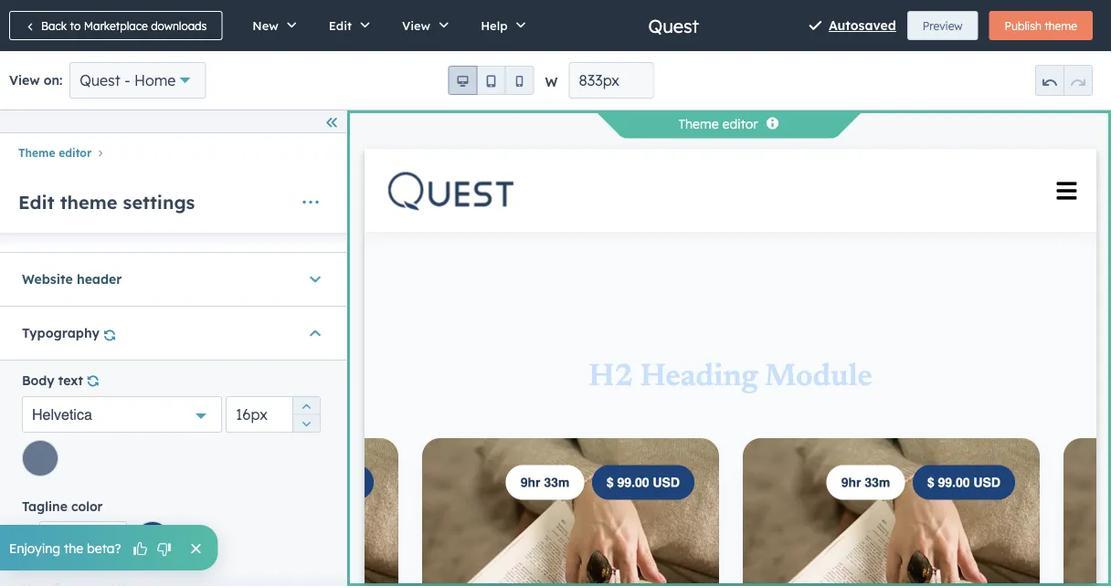 Task type: vqa. For each thing, say whether or not it's contained in the screenshot.
Publish BUTTON in the right top of the page
no



Task type: describe. For each thing, give the bounding box(es) containing it.
2 horizontal spatial group
[[1036, 65, 1093, 96]]

autosaved button
[[829, 15, 896, 37]]

back to marketplace downloads button
[[9, 11, 222, 40]]

edit button
[[310, 0, 383, 51]]

new
[[253, 18, 279, 33]]

body text
[[22, 372, 83, 388]]

autosaved
[[829, 17, 896, 33]]

edit for edit theme settings
[[18, 191, 54, 214]]

helvetica
[[32, 407, 92, 423]]

tagline color
[[22, 499, 103, 515]]

view for view
[[402, 18, 431, 33]]

theme editor inside 'navigation'
[[18, 146, 92, 160]]

website
[[22, 272, 73, 288]]

settings
[[123, 191, 195, 214]]

on:
[[44, 72, 62, 88]]

preview
[[923, 19, 963, 32]]

1 horizontal spatial group
[[448, 66, 534, 95]]

typography button
[[22, 307, 324, 360]]

to
[[70, 19, 81, 32]]

thumbsup image
[[132, 542, 149, 559]]

theme editor button
[[18, 146, 92, 160]]

publish theme button
[[989, 11, 1093, 40]]

help button
[[462, 0, 539, 51]]

home
[[134, 71, 176, 90]]

tagline
[[22, 499, 67, 515]]

view on:
[[9, 72, 62, 88]]

back
[[41, 19, 67, 32]]

editor inside 'navigation'
[[59, 146, 92, 160]]

theme for edit
[[60, 191, 117, 214]]

back to marketplace downloads
[[41, 19, 207, 32]]

header
[[77, 272, 122, 288]]

publish
[[1005, 19, 1042, 32]]



Task type: locate. For each thing, give the bounding box(es) containing it.
W text field
[[569, 62, 654, 99]]

0 horizontal spatial theme editor
[[18, 146, 92, 160]]

view inside button
[[402, 18, 431, 33]]

theme inside button
[[1045, 19, 1078, 32]]

view left on:
[[9, 72, 40, 88]]

1 horizontal spatial edit
[[329, 18, 352, 33]]

0 vertical spatial editor
[[723, 116, 758, 132]]

text
[[58, 372, 83, 388]]

0 vertical spatial theme
[[1045, 19, 1078, 32]]

quest inside popup button
[[80, 71, 120, 90]]

0 vertical spatial view
[[402, 18, 431, 33]]

0 vertical spatial theme editor
[[679, 116, 758, 132]]

quest - home button
[[70, 62, 206, 99]]

0 vertical spatial edit
[[329, 18, 352, 33]]

marketplace
[[84, 19, 148, 32]]

0 vertical spatial theme
[[679, 116, 719, 132]]

1 horizontal spatial quest
[[648, 14, 699, 37]]

theme editor navigation
[[0, 141, 346, 164]]

quest for quest
[[648, 14, 699, 37]]

view for view on:
[[9, 72, 40, 88]]

enjoying the beta? button
[[0, 526, 218, 571]]

group down help
[[448, 66, 534, 95]]

quest - home
[[80, 71, 176, 90]]

0 vertical spatial quest
[[648, 14, 699, 37]]

new button
[[233, 0, 310, 51]]

0 horizontal spatial group
[[292, 397, 320, 433]]

1 horizontal spatial theme
[[1045, 19, 1078, 32]]

the
[[64, 540, 83, 556]]

preview button
[[907, 11, 978, 40]]

body
[[22, 372, 55, 388]]

website header button
[[22, 253, 324, 306]]

theme for publish
[[1045, 19, 1078, 32]]

edit
[[329, 18, 352, 33], [18, 191, 54, 214]]

1 horizontal spatial theme
[[679, 116, 719, 132]]

#
[[22, 532, 32, 550]]

0 horizontal spatial theme
[[18, 146, 55, 160]]

theme down theme editor button at the top
[[60, 191, 117, 214]]

0 horizontal spatial quest
[[80, 71, 120, 90]]

0 horizontal spatial theme
[[60, 191, 117, 214]]

0 horizontal spatial edit
[[18, 191, 54, 214]]

helvetica button
[[22, 397, 222, 433]]

edit right new button
[[329, 18, 352, 33]]

1 vertical spatial theme
[[60, 191, 117, 214]]

typography
[[22, 325, 100, 341]]

thumbsdown image
[[156, 542, 172, 559]]

theme
[[1045, 19, 1078, 32], [60, 191, 117, 214]]

theme right "publish"
[[1045, 19, 1078, 32]]

caret image
[[310, 324, 321, 343]]

theme
[[679, 116, 719, 132], [18, 146, 55, 160]]

theme editor
[[679, 116, 758, 132], [18, 146, 92, 160]]

1 vertical spatial theme editor
[[18, 146, 92, 160]]

enjoying the beta?
[[9, 540, 121, 556]]

edit inside button
[[329, 18, 352, 33]]

1 horizontal spatial editor
[[723, 116, 758, 132]]

1 vertical spatial editor
[[59, 146, 92, 160]]

caret image
[[310, 270, 321, 289]]

group down caret icon
[[292, 397, 320, 433]]

1 vertical spatial quest
[[80, 71, 120, 90]]

0 horizontal spatial view
[[9, 72, 40, 88]]

0 horizontal spatial editor
[[59, 146, 92, 160]]

edit for edit
[[329, 18, 352, 33]]

color
[[71, 499, 103, 515]]

theme inside 'navigation'
[[18, 146, 55, 160]]

1 vertical spatial view
[[9, 72, 40, 88]]

1 vertical spatial theme
[[18, 146, 55, 160]]

1 horizontal spatial view
[[402, 18, 431, 33]]

help
[[481, 18, 508, 33]]

1 horizontal spatial theme editor
[[679, 116, 758, 132]]

downloads
[[151, 19, 207, 32]]

view right edit button
[[402, 18, 431, 33]]

group down publish theme button
[[1036, 65, 1093, 96]]

editor
[[723, 116, 758, 132], [59, 146, 92, 160]]

-
[[124, 71, 130, 90]]

edit theme settings
[[18, 191, 195, 214]]

None text field
[[226, 397, 321, 433], [39, 522, 127, 559], [226, 397, 321, 433], [39, 522, 127, 559]]

enjoying
[[9, 540, 60, 556]]

quest left -
[[80, 71, 120, 90]]

edit down theme editor button at the top
[[18, 191, 54, 214]]

quest up w text box
[[648, 14, 699, 37]]

view
[[402, 18, 431, 33], [9, 72, 40, 88]]

publish theme
[[1005, 19, 1078, 32]]

1 vertical spatial edit
[[18, 191, 54, 214]]

beta?
[[87, 540, 121, 556]]

quest for quest - home
[[80, 71, 120, 90]]

website header
[[22, 272, 122, 288]]

group
[[1036, 65, 1093, 96], [448, 66, 534, 95], [292, 397, 320, 433]]

view button
[[383, 0, 462, 51]]

w
[[545, 74, 558, 90]]

quest
[[648, 14, 699, 37], [80, 71, 120, 90]]



